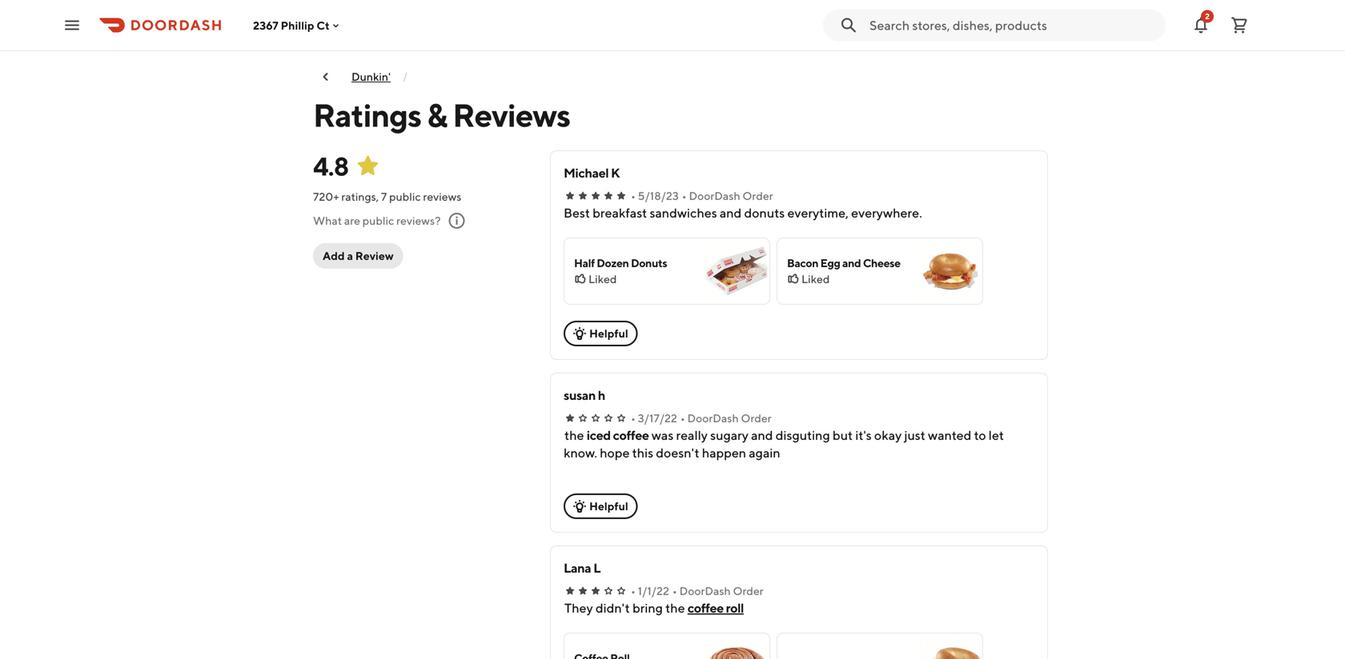 Task type: vqa. For each thing, say whether or not it's contained in the screenshot.
Nov
no



Task type: describe. For each thing, give the bounding box(es) containing it.
reviews?
[[396, 214, 441, 227]]

• right 3/17/22
[[681, 412, 685, 425]]

lana
[[564, 561, 591, 576]]

back to store button image
[[320, 70, 332, 83]]

doordash for michael k
[[689, 189, 740, 203]]

2367
[[253, 19, 278, 32]]

dunkin' link
[[352, 70, 391, 83]]

phillip
[[281, 19, 314, 32]]

add a review
[[323, 249, 394, 263]]

dunkin'
[[352, 70, 391, 83]]

notification bell image
[[1192, 16, 1211, 35]]

bacon egg and cheese image
[[919, 239, 983, 304]]

0 horizontal spatial coffee
[[613, 428, 649, 443]]

0 items, open order cart image
[[1230, 16, 1249, 35]]

cheese
[[863, 257, 901, 270]]

• left the 5/18/23
[[631, 189, 636, 203]]

• up iced coffee button
[[631, 412, 636, 425]]

doordash for susan h
[[687, 412, 739, 425]]

ratings & reviews
[[313, 96, 570, 134]]

order for k
[[743, 189, 773, 203]]

reviews
[[453, 96, 570, 134]]

iced coffee
[[587, 428, 649, 443]]

0 vertical spatial public
[[389, 190, 421, 203]]

720+
[[313, 190, 339, 203]]

• left "1/1/22"
[[631, 585, 636, 598]]

add
[[323, 249, 345, 263]]

&
[[427, 96, 447, 134]]

order for l
[[733, 585, 764, 598]]

liked for dozen
[[589, 273, 617, 286]]

2367 phillip ct
[[253, 19, 330, 32]]

2367 phillip ct button
[[253, 19, 342, 32]]

susan
[[564, 388, 596, 403]]

ratings
[[313, 96, 421, 134]]

l
[[593, 561, 601, 576]]

a
[[347, 249, 353, 263]]

half dozen donuts
[[574, 257, 667, 270]]



Task type: locate. For each thing, give the bounding box(es) containing it.
• 3/17/22 • doordash order
[[631, 412, 772, 425]]

are
[[344, 214, 360, 227]]

h
[[598, 388, 605, 403]]

lana l
[[564, 561, 601, 576]]

doordash
[[689, 189, 740, 203], [687, 412, 739, 425], [680, 585, 731, 598]]

1 vertical spatial public
[[363, 214, 394, 227]]

0 vertical spatial helpful button
[[564, 321, 638, 347]]

5/18/23
[[638, 189, 679, 203]]

1 vertical spatial helpful button
[[564, 494, 638, 520]]

1 vertical spatial coffee
[[688, 601, 724, 616]]

what
[[313, 214, 342, 227]]

helpful up l
[[589, 500, 628, 513]]

order for h
[[741, 412, 772, 425]]

• right the 5/18/23
[[682, 189, 687, 203]]

what are public reviews?
[[313, 214, 441, 227]]

0 horizontal spatial liked
[[589, 273, 617, 286]]

egg
[[821, 257, 840, 270]]

• 1/1/22 • doordash order
[[631, 585, 764, 598]]

• 5/18/23 • doordash order
[[631, 189, 773, 203]]

ct
[[317, 19, 330, 32]]

public right the 7 at the top left of page
[[389, 190, 421, 203]]

720+ ratings , 7 public reviews
[[313, 190, 462, 203]]

iced coffee button
[[587, 427, 649, 444]]

helpful button
[[564, 321, 638, 347], [564, 494, 638, 520]]

coffee down 3/17/22
[[613, 428, 649, 443]]

review
[[355, 249, 394, 263]]

2
[[1205, 12, 1210, 21]]

3/17/22
[[638, 412, 677, 425]]

bacon egg and cheese
[[787, 257, 901, 270]]

helpful for k
[[589, 327, 628, 340]]

coffee roll
[[688, 601, 744, 616]]

1 vertical spatial helpful
[[589, 500, 628, 513]]

doordash right 3/17/22
[[687, 412, 739, 425]]

1 vertical spatial doordash
[[687, 412, 739, 425]]

0 vertical spatial doordash
[[689, 189, 740, 203]]

doordash right the 5/18/23
[[689, 189, 740, 203]]

2 helpful from the top
[[589, 500, 628, 513]]

susan h
[[564, 388, 605, 403]]

2 helpful button from the top
[[564, 494, 638, 520]]

coffee down the • 1/1/22 • doordash order
[[688, 601, 724, 616]]

half dozen donuts image
[[706, 239, 770, 304]]

and
[[842, 257, 861, 270]]

4.8
[[313, 151, 349, 181]]

liked for egg
[[802, 273, 830, 286]]

coffee roll image
[[706, 634, 770, 660]]

2 liked from the left
[[802, 273, 830, 286]]

helpful button up h
[[564, 321, 638, 347]]

helpful button for susan
[[564, 494, 638, 520]]

dozen
[[597, 257, 629, 270]]

liked
[[589, 273, 617, 286], [802, 273, 830, 286]]

0 vertical spatial coffee
[[613, 428, 649, 443]]

coffee
[[613, 428, 649, 443], [688, 601, 724, 616]]

1 liked from the left
[[589, 273, 617, 286]]

1 horizontal spatial coffee
[[688, 601, 724, 616]]

helpful up h
[[589, 327, 628, 340]]

7
[[381, 190, 387, 203]]

public
[[389, 190, 421, 203], [363, 214, 394, 227]]

order
[[743, 189, 773, 203], [741, 412, 772, 425], [733, 585, 764, 598]]

michael k
[[564, 165, 620, 181]]

1 vertical spatial order
[[741, 412, 772, 425]]

michael
[[564, 165, 609, 181]]

0 vertical spatial order
[[743, 189, 773, 203]]

k
[[611, 165, 620, 181]]

helpful for h
[[589, 500, 628, 513]]

0 vertical spatial helpful
[[589, 327, 628, 340]]

iced
[[587, 428, 611, 443]]

doordash up coffee roll button
[[680, 585, 731, 598]]

half
[[574, 257, 595, 270]]

donuts
[[631, 257, 667, 270]]

add a review button
[[313, 243, 403, 269]]

helpful button for michael
[[564, 321, 638, 347]]

1 helpful button from the top
[[564, 321, 638, 347]]

2 vertical spatial doordash
[[680, 585, 731, 598]]

bacon
[[787, 257, 819, 270]]

public down ,
[[363, 214, 394, 227]]

,
[[376, 190, 379, 203]]

1 horizontal spatial liked
[[802, 273, 830, 286]]

open menu image
[[62, 16, 82, 35]]

bagel with cream cheese spread image
[[919, 634, 983, 660]]

Store search: begin typing to search for stores available on DoorDash text field
[[870, 16, 1156, 34]]

doordash for lana l
[[680, 585, 731, 598]]

helpful button up l
[[564, 494, 638, 520]]

helpful
[[589, 327, 628, 340], [589, 500, 628, 513]]

liked down dozen
[[589, 273, 617, 286]]

ratings
[[341, 190, 376, 203]]

coffee roll button
[[688, 600, 744, 617]]

1/1/22
[[638, 585, 669, 598]]

• right "1/1/22"
[[673, 585, 677, 598]]

1 helpful from the top
[[589, 327, 628, 340]]

2 vertical spatial order
[[733, 585, 764, 598]]

•
[[631, 189, 636, 203], [682, 189, 687, 203], [631, 412, 636, 425], [681, 412, 685, 425], [631, 585, 636, 598], [673, 585, 677, 598]]

roll
[[726, 601, 744, 616]]

reviews
[[423, 190, 462, 203]]

liked down bacon
[[802, 273, 830, 286]]



